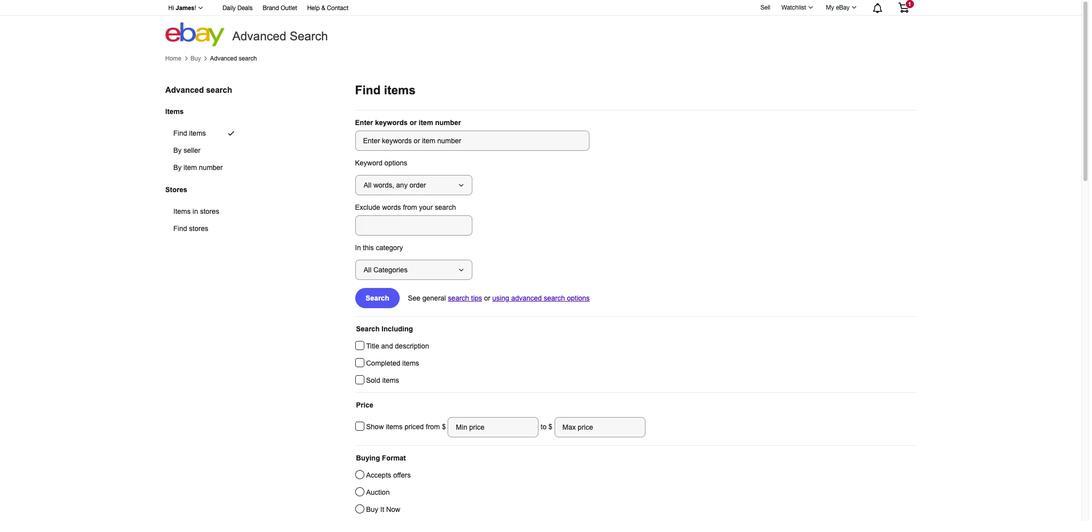 Task type: vqa. For each thing, say whether or not it's contained in the screenshot.
BY SELLER
yes



Task type: locate. For each thing, give the bounding box(es) containing it.
1 horizontal spatial buy
[[366, 506, 379, 514]]

advanced search right buy link
[[210, 55, 257, 62]]

keywords
[[375, 119, 408, 127]]

by item number link
[[165, 159, 247, 176]]

1 horizontal spatial from
[[426, 423, 440, 431]]

1 horizontal spatial item
[[419, 119, 433, 127]]

number down 'by seller' link
[[199, 164, 223, 172]]

find up by seller
[[173, 129, 187, 137]]

see
[[408, 294, 421, 302]]

1 vertical spatial item
[[184, 164, 197, 172]]

items
[[384, 83, 416, 97], [189, 129, 206, 137], [402, 360, 419, 368], [382, 377, 399, 385], [386, 423, 403, 431]]

search inside button
[[366, 294, 389, 302]]

search left tips
[[448, 294, 469, 302]]

enter keywords or item number
[[355, 119, 461, 127]]

james
[[176, 5, 195, 12]]

sold
[[366, 377, 381, 385]]

0 vertical spatial find items
[[355, 83, 416, 97]]

by down by seller
[[173, 164, 182, 172]]

1 vertical spatial number
[[199, 164, 223, 172]]

search up title
[[356, 325, 380, 333]]

items up find items link
[[165, 107, 184, 115]]

0 vertical spatial advanced search
[[210, 55, 257, 62]]

stores
[[200, 208, 219, 216], [189, 225, 208, 233]]

stores
[[165, 186, 187, 194]]

1 horizontal spatial number
[[435, 119, 461, 127]]

buying
[[356, 454, 380, 463]]

buy left it
[[366, 506, 379, 514]]

0 vertical spatial from
[[403, 203, 417, 212]]

0 vertical spatial item
[[419, 119, 433, 127]]

1 vertical spatial search
[[366, 294, 389, 302]]

hi james !
[[168, 5, 196, 12]]

show
[[366, 423, 384, 431]]

1 vertical spatial stores
[[189, 225, 208, 233]]

search
[[239, 55, 257, 62], [206, 86, 232, 94], [435, 203, 456, 212], [448, 294, 469, 302], [544, 294, 565, 302]]

sell link
[[756, 4, 775, 11]]

hi
[[168, 5, 174, 12]]

from right priced at left
[[426, 423, 440, 431]]

1 vertical spatial or
[[484, 294, 491, 302]]

sold items
[[366, 377, 399, 385]]

item
[[419, 119, 433, 127], [184, 164, 197, 172]]

outlet
[[281, 5, 297, 12]]

1 by from the top
[[173, 147, 182, 155]]

find stores link
[[165, 220, 244, 238]]

offers
[[393, 472, 411, 480]]

search for the search button
[[366, 294, 389, 302]]

search right your
[[435, 203, 456, 212]]

accepts offers
[[366, 472, 411, 480]]

Exclude words from your search text field
[[355, 216, 472, 236]]

item right keywords
[[419, 119, 433, 127]]

or right tips
[[484, 294, 491, 302]]

find stores
[[173, 225, 208, 233]]

0 horizontal spatial or
[[410, 119, 417, 127]]

find up enter at the left top
[[355, 83, 381, 97]]

daily
[[223, 5, 236, 12]]

options
[[385, 159, 408, 167], [567, 294, 590, 302]]

find items up keywords
[[355, 83, 416, 97]]

find items up seller
[[173, 129, 206, 137]]

$ right to
[[549, 423, 553, 431]]

&
[[322, 5, 325, 12]]

help
[[307, 5, 320, 12]]

1 vertical spatial find
[[173, 129, 187, 137]]

1 vertical spatial items
[[173, 208, 191, 216]]

number
[[435, 119, 461, 127], [199, 164, 223, 172]]

items up seller
[[189, 129, 206, 137]]

search right advanced
[[544, 294, 565, 302]]

2 $ from the left
[[549, 423, 553, 431]]

0 horizontal spatial from
[[403, 203, 417, 212]]

sell
[[761, 4, 771, 11]]

items for items
[[165, 107, 184, 115]]

items up enter keywords or item number at left top
[[384, 83, 416, 97]]

accepts
[[366, 472, 391, 480]]

0 vertical spatial options
[[385, 159, 408, 167]]

advanced search link
[[210, 55, 257, 62]]

0 vertical spatial by
[[173, 147, 182, 155]]

0 vertical spatial buy
[[191, 55, 201, 62]]

0 vertical spatial or
[[410, 119, 417, 127]]

in
[[355, 244, 361, 252]]

$ right priced at left
[[442, 423, 448, 431]]

2 by from the top
[[173, 164, 182, 172]]

find
[[355, 83, 381, 97], [173, 129, 187, 137], [173, 225, 187, 233]]

1 link
[[893, 0, 915, 15]]

words
[[382, 203, 401, 212]]

1 horizontal spatial or
[[484, 294, 491, 302]]

advanced down buy link
[[165, 86, 204, 94]]

items down description on the bottom left of page
[[402, 360, 419, 368]]

buy right home at the left top
[[191, 55, 201, 62]]

banner containing sell
[[163, 0, 917, 46]]

0 horizontal spatial buy
[[191, 55, 201, 62]]

0 horizontal spatial options
[[385, 159, 408, 167]]

1 vertical spatial by
[[173, 164, 182, 172]]

find items
[[355, 83, 416, 97], [173, 129, 206, 137]]

$
[[442, 423, 448, 431], [549, 423, 553, 431]]

or right keywords
[[410, 119, 417, 127]]

2 vertical spatial search
[[356, 325, 380, 333]]

1 horizontal spatial options
[[567, 294, 590, 302]]

0 vertical spatial search
[[290, 29, 328, 43]]

2 vertical spatial find
[[173, 225, 187, 233]]

0 vertical spatial advanced
[[233, 29, 286, 43]]

search tips link
[[448, 294, 482, 302]]

deals
[[238, 5, 253, 12]]

my
[[826, 4, 835, 11]]

your
[[419, 203, 433, 212]]

category
[[376, 244, 403, 252]]

and
[[381, 342, 393, 350]]

completed
[[366, 360, 401, 368]]

0 vertical spatial stores
[[200, 208, 219, 216]]

search
[[290, 29, 328, 43], [366, 294, 389, 302], [356, 325, 380, 333]]

search including
[[356, 325, 413, 333]]

my ebay
[[826, 4, 850, 11]]

number up enter keywords or item number text field in the top of the page
[[435, 119, 461, 127]]

by
[[173, 147, 182, 155], [173, 164, 182, 172]]

home link
[[165, 55, 182, 62]]

items
[[165, 107, 184, 115], [173, 208, 191, 216]]

advanced
[[233, 29, 286, 43], [210, 55, 237, 62], [165, 86, 204, 94]]

1 $ from the left
[[442, 423, 448, 431]]

search for search including
[[356, 325, 380, 333]]

to $
[[539, 423, 555, 431]]

items in stores
[[173, 208, 219, 216]]

from
[[403, 203, 417, 212], [426, 423, 440, 431]]

0 vertical spatial items
[[165, 107, 184, 115]]

tips
[[471, 294, 482, 302]]

keyword
[[355, 159, 383, 167]]

item down seller
[[184, 164, 197, 172]]

it
[[380, 506, 384, 514]]

Enter keywords or item number text field
[[355, 131, 590, 151]]

banner
[[163, 0, 917, 46]]

buy
[[191, 55, 201, 62], [366, 506, 379, 514]]

by left seller
[[173, 147, 182, 155]]

find down items in stores
[[173, 225, 187, 233]]

items left in
[[173, 208, 191, 216]]

by for by seller
[[173, 147, 182, 155]]

or
[[410, 119, 417, 127], [484, 294, 491, 302]]

advanced search down buy link
[[165, 86, 232, 94]]

0 horizontal spatial $
[[442, 423, 448, 431]]

general
[[423, 294, 446, 302]]

find for find items link
[[173, 129, 187, 137]]

search down help on the top left
[[290, 29, 328, 43]]

account navigation
[[163, 0, 917, 16]]

from left your
[[403, 203, 417, 212]]

1 vertical spatial find items
[[173, 129, 206, 137]]

brand outlet
[[263, 5, 297, 12]]

stores right in
[[200, 208, 219, 216]]

advanced down brand
[[233, 29, 286, 43]]

buy for buy it now
[[366, 506, 379, 514]]

advanced right buy link
[[210, 55, 237, 62]]

in
[[193, 208, 198, 216]]

1 horizontal spatial $
[[549, 423, 553, 431]]

search up search including
[[366, 294, 389, 302]]

1 vertical spatial buy
[[366, 506, 379, 514]]

items right show
[[386, 423, 403, 431]]

stores down items in stores
[[189, 225, 208, 233]]

0 horizontal spatial item
[[184, 164, 197, 172]]

buy for buy link
[[191, 55, 201, 62]]



Task type: describe. For each thing, give the bounding box(es) containing it.
title
[[366, 342, 379, 350]]

1 vertical spatial from
[[426, 423, 440, 431]]

by for by item number
[[173, 164, 182, 172]]

advanced search
[[233, 29, 328, 43]]

contact
[[327, 5, 349, 12]]

Enter maximum price range value, $ text field
[[555, 418, 646, 438]]

completed items
[[366, 360, 419, 368]]

!
[[195, 5, 196, 12]]

watchlist link
[[776, 2, 818, 14]]

in this category
[[355, 244, 403, 252]]

daily deals link
[[223, 3, 253, 14]]

1
[[909, 1, 912, 7]]

help & contact link
[[307, 3, 349, 14]]

by seller
[[173, 147, 201, 155]]

using advanced search options link
[[493, 294, 590, 302]]

using
[[493, 294, 510, 302]]

now
[[386, 506, 401, 514]]

description
[[395, 342, 429, 350]]

search down advanced search link at the left top of page
[[206, 86, 232, 94]]

title and description
[[366, 342, 429, 350]]

Enter minimum price range value, $ text field
[[448, 418, 539, 438]]

show items priced from
[[366, 423, 442, 431]]

home
[[165, 55, 182, 62]]

buy link
[[191, 55, 201, 62]]

enter
[[355, 119, 373, 127]]

by item number
[[173, 164, 223, 172]]

price
[[356, 401, 374, 410]]

exclude words from your search
[[355, 203, 456, 212]]

items down completed items
[[382, 377, 399, 385]]

to
[[541, 423, 547, 431]]

keyword options
[[355, 159, 408, 167]]

seller
[[184, 147, 201, 155]]

this
[[363, 244, 374, 252]]

find for find stores link
[[173, 225, 187, 233]]

0 horizontal spatial find items
[[173, 129, 206, 137]]

find items link
[[165, 125, 247, 142]]

search button
[[355, 288, 400, 309]]

brand
[[263, 5, 279, 12]]

1 vertical spatial advanced
[[210, 55, 237, 62]]

items for items in stores
[[173, 208, 191, 216]]

watchlist
[[782, 4, 807, 11]]

format
[[382, 454, 406, 463]]

my ebay link
[[821, 2, 861, 14]]

advanced
[[511, 294, 542, 302]]

0 horizontal spatial number
[[199, 164, 223, 172]]

search down "advanced search"
[[239, 55, 257, 62]]

1 vertical spatial advanced search
[[165, 86, 232, 94]]

see general search tips or using advanced search options
[[408, 294, 590, 302]]

1 vertical spatial options
[[567, 294, 590, 302]]

buy it now
[[366, 506, 401, 514]]

buying format
[[356, 454, 406, 463]]

priced
[[405, 423, 424, 431]]

daily deals
[[223, 5, 253, 12]]

ebay
[[836, 4, 850, 11]]

2 vertical spatial advanced
[[165, 86, 204, 94]]

auction
[[366, 489, 390, 497]]

1 horizontal spatial find items
[[355, 83, 416, 97]]

by seller link
[[165, 142, 247, 159]]

brand outlet link
[[263, 3, 297, 14]]

0 vertical spatial number
[[435, 119, 461, 127]]

0 vertical spatial find
[[355, 83, 381, 97]]

including
[[382, 325, 413, 333]]

help & contact
[[307, 5, 349, 12]]

exclude
[[355, 203, 380, 212]]

items in stores link
[[165, 203, 244, 220]]



